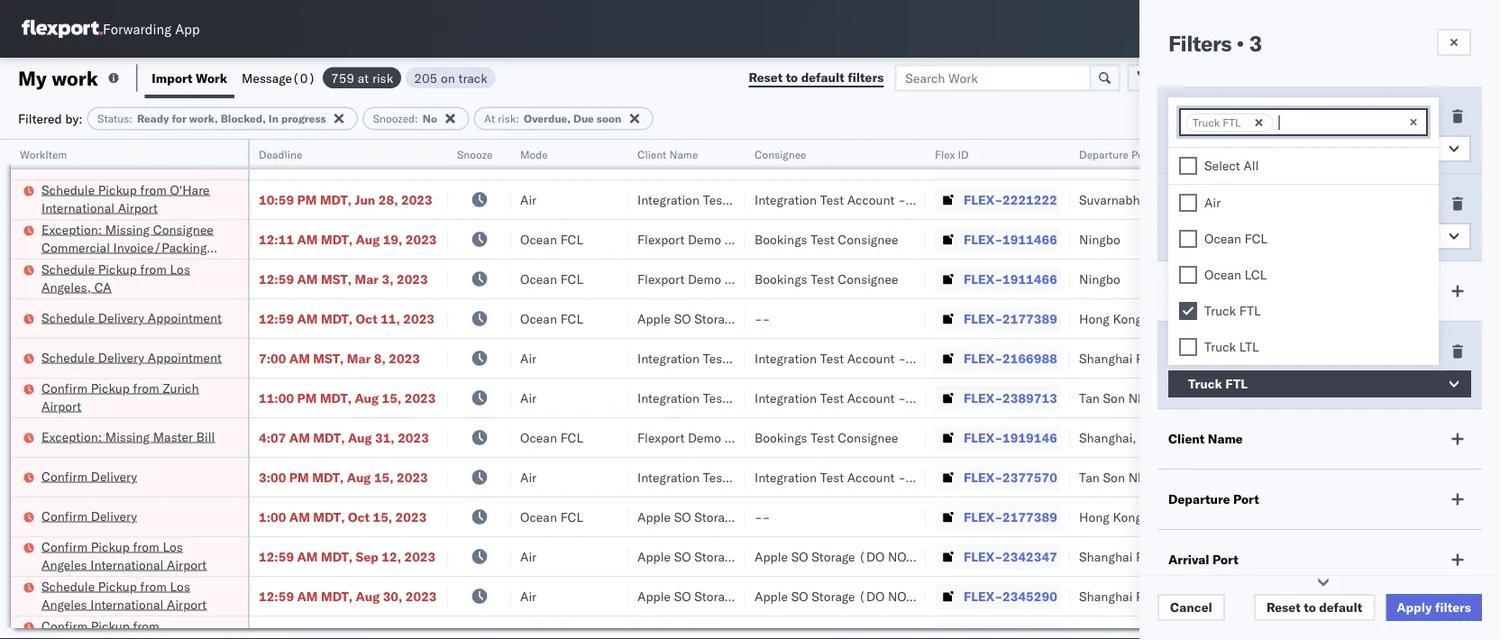 Task type: locate. For each thing, give the bounding box(es) containing it.
los inside the schedule pickup from los angeles international airport
[[170, 579, 190, 594]]

1 1911466 from the top
[[1003, 231, 1058, 247]]

delivery down exception: missing master bill button
[[91, 468, 137, 484]]

mode button
[[511, 143, 611, 161]]

schedule for international
[[41, 182, 95, 197]]

4 confirm from the top
[[41, 539, 88, 555]]

account for flex-2389713
[[847, 390, 895, 406]]

departure inside button
[[1079, 147, 1129, 161]]

2177389 up 2166988
[[1003, 311, 1058, 326]]

2 bookings from the top
[[755, 271, 808, 287]]

1 horizontal spatial numbers
[[1445, 147, 1492, 161]]

1 flex-1911466 from the top
[[964, 231, 1058, 247]]

pickup up exception: missing master bill
[[91, 380, 130, 396]]

4 12:59 from the top
[[259, 588, 294, 604]]

departure port up "arrival port"
[[1169, 491, 1260, 507]]

flex- for 11:00 pm mdt, aug 15, 2023
[[964, 390, 1003, 406]]

2023 for 12:59 am mst, mar 3, 2023
[[397, 271, 428, 287]]

1 bookings from the top
[[755, 231, 808, 247]]

1 missing from the top
[[105, 221, 150, 237]]

default inside button
[[1320, 600, 1363, 615]]

2023 for 7:00 am mst, mar 8, 2023
[[389, 350, 420, 366]]

bookings test consignee for 4:07 am mdt, aug 31, 2023
[[755, 430, 899, 445]]

resize handle column header for deadline
[[427, 140, 448, 639]]

risk right at
[[372, 70, 393, 86]]

default
[[801, 69, 845, 85], [1320, 600, 1363, 615]]

2 shanghai from the top
[[1079, 549, 1133, 565]]

1 2177389 from the top
[[1003, 311, 1058, 326]]

exception: missing master bill
[[41, 429, 215, 445]]

1 horizontal spatial trading
[[808, 152, 850, 168]]

los inside confirm pickup from los angeles international airport
[[163, 539, 183, 555]]

3 demo from the top
[[688, 430, 722, 445]]

0 vertical spatial exception:
[[41, 221, 102, 237]]

2023 up 12,
[[396, 509, 427, 525]]

from inside the schedule pickup from los angeles, ca
[[140, 261, 167, 277]]

1 flexport from the top
[[638, 231, 685, 247]]

pm for 10:59
[[297, 192, 317, 207]]

pm right 4:59
[[289, 152, 309, 168]]

0 vertical spatial sep
[[347, 152, 370, 168]]

1 vertical spatial appointment
[[148, 349, 222, 365]]

hong for 1:00 am mdt, oct 15, 2023
[[1079, 509, 1110, 525]]

1 hong kong from the top
[[1079, 311, 1143, 326]]

name inside 'button'
[[670, 147, 698, 161]]

1 resize handle column header from the left
[[226, 140, 248, 639]]

1 vertical spatial schedule delivery appointment button
[[41, 349, 222, 368]]

filters
[[1169, 30, 1232, 57]]

0 horizontal spatial reset
[[749, 69, 783, 85]]

am right the 7:00
[[289, 350, 310, 366]]

1 vertical spatial kong
[[1113, 509, 1143, 525]]

filters up the ltd.
[[848, 69, 884, 85]]

2 cascade from the left
[[755, 152, 804, 168]]

1 vertical spatial client name
[[1169, 431, 1243, 447]]

2 flex-1911466 from the top
[[964, 271, 1058, 287]]

0 vertical spatial schedule delivery appointment button
[[41, 309, 222, 329]]

2177389 up 2342347
[[1003, 509, 1058, 525]]

appointment down schedule pickup from los angeles, ca button
[[148, 310, 222, 326]]

ocean for 4:59 pm mdt, sep 3, 2023
[[520, 152, 557, 168]]

missing down schedule pickup from o'hare international airport button
[[105, 221, 150, 237]]

client name button
[[629, 143, 728, 161]]

pickup inside the schedule pickup from los angeles international airport
[[98, 579, 137, 594]]

3 bookings test consignee from the top
[[755, 430, 899, 445]]

sep
[[347, 152, 370, 168], [356, 549, 379, 565]]

1 flex-2177389 from the top
[[964, 311, 1058, 326]]

5 confirm from the top
[[41, 618, 88, 634]]

mdt, for 12:59 am mdt, oct 11, 2023
[[321, 311, 353, 326]]

2023 right 30,
[[406, 588, 437, 604]]

numbers
[[1445, 147, 1492, 161], [1260, 155, 1304, 168]]

bookings test consignee for 12:59 am mst, mar 3, 2023
[[755, 271, 899, 287]]

ocean fcl for 1:00 am mdt, oct 15, 2023
[[520, 509, 583, 525]]

numbers inside button
[[1445, 147, 1492, 161]]

snoozed : no
[[373, 112, 437, 125]]

file exception
[[1193, 70, 1278, 86]]

2 schedule delivery appointment from the top
[[41, 349, 222, 365]]

reset inside reset to default filters button
[[749, 69, 783, 85]]

11 flex- from the top
[[964, 549, 1003, 565]]

2 vertical spatial shanghai pudong international airport
[[1079, 588, 1299, 604]]

pickup for confirm pickup from los angeles international airport
[[91, 539, 130, 555]]

2 vertical spatial truck ftl
[[1189, 376, 1248, 392]]

angeles,
[[41, 279, 91, 295]]

mdt, up 12:59 am mst, mar 3, 2023
[[321, 231, 353, 247]]

1 vertical spatial schedule delivery appointment link
[[41, 349, 222, 367]]

1 bicu1234565, demu1232567 from the top
[[1260, 231, 1443, 247]]

(do for 1:00 am mdt, oct 15, 2023
[[741, 509, 768, 525]]

from left o'hare
[[140, 182, 167, 197]]

flex-1911466
[[964, 231, 1058, 247], [964, 271, 1058, 287]]

-- for flex-2166988
[[1377, 350, 1393, 366]]

10 resize handle column header from the left
[[1468, 140, 1490, 639]]

2023 for 12:59 am mdt, sep 12, 2023
[[404, 549, 436, 565]]

1 appointment from the top
[[148, 310, 222, 326]]

1 kong from the top
[[1113, 311, 1143, 326]]

pudong for flex-2345290
[[1136, 588, 1180, 604]]

0 horizontal spatial default
[[801, 69, 845, 85]]

schedule delivery appointment down schedule pickup from los angeles, ca button
[[41, 310, 222, 326]]

2 demu1232567 from the top
[[1352, 271, 1443, 286]]

schedule for angeles
[[41, 579, 95, 594]]

1 schedule delivery appointment button from the top
[[41, 309, 222, 329]]

confirm delivery up confirm pickup from los angeles international airport
[[41, 508, 137, 524]]

0 horizontal spatial numbers
[[1260, 155, 1304, 168]]

test for 12:11 am mdt, aug 19, 2023
[[811, 231, 835, 247]]

1 horizontal spatial at
[[1169, 196, 1183, 211]]

0 vertical spatial departure port
[[1079, 147, 1152, 161]]

schedule down angeles,
[[41, 310, 95, 326]]

2166988
[[1003, 350, 1058, 366]]

1 vertical spatial bookings test consignee
[[755, 271, 899, 287]]

of
[[120, 151, 131, 167]]

mbl/mawb
[[1377, 147, 1442, 161]]

2 vertical spatial bookings test consignee
[[755, 430, 899, 445]]

action
[[1439, 70, 1479, 86]]

pm right "3:00"
[[289, 469, 309, 485]]

3, up 28,
[[373, 152, 385, 168]]

missing for master
[[105, 429, 150, 445]]

aug down 8,
[[355, 390, 379, 406]]

1 12:59 from the top
[[259, 271, 294, 287]]

mode
[[520, 147, 548, 161], [1169, 344, 1202, 359]]

los
[[170, 261, 190, 277], [163, 539, 183, 555], [170, 579, 190, 594]]

schedule delivery appointment link for 7:00 am mst, mar 8, 2023
[[41, 349, 222, 367]]

schedule inside the schedule pickup from los angeles international airport
[[41, 579, 95, 594]]

resize handle column header
[[226, 140, 248, 639], [427, 140, 448, 639], [490, 140, 511, 639], [607, 140, 629, 639], [724, 140, 746, 639], [905, 140, 926, 639], [1049, 140, 1070, 639], [1229, 140, 1251, 639], [1346, 140, 1368, 639], [1468, 140, 1490, 639]]

1 ningbo from the top
[[1079, 231, 1121, 247]]

flex-2166988
[[964, 350, 1058, 366]]

airport down schedule pickup from los angeles international airport button
[[110, 636, 150, 639]]

pickup down the schedule pickup from los angeles international airport
[[91, 618, 130, 634]]

1 trading from the left
[[690, 152, 733, 168]]

appointment up the zurich
[[148, 349, 222, 365]]

0 horizontal spatial :
[[129, 112, 133, 125]]

select
[[1205, 158, 1241, 174]]

2023 down 4:07 am mdt, aug 31, 2023
[[397, 469, 428, 485]]

9 resize handle column header from the left
[[1346, 140, 1368, 639]]

ningbo for 12:59 am mst, mar 3, 2023
[[1079, 271, 1121, 287]]

2 schedule delivery appointment link from the top
[[41, 349, 222, 367]]

1 flex- from the top
[[964, 152, 1003, 168]]

shanghai pudong international airport
[[1079, 350, 1299, 366], [1079, 549, 1299, 565], [1079, 588, 1299, 604]]

confirm up amsterdam
[[41, 618, 88, 634]]

hong kong for 1:00 am mdt, oct 15, 2023
[[1079, 509, 1143, 525]]

3 confirm from the top
[[41, 508, 88, 524]]

mdt, up 7:00 am mst, mar 8, 2023
[[321, 311, 353, 326]]

mst, for 7:00
[[313, 350, 344, 366]]

risk left overdue,
[[498, 112, 516, 125]]

1 demu1232567 from the top
[[1352, 231, 1443, 247]]

mar left 8,
[[347, 350, 371, 366]]

test for 4:07 am mdt, aug 31, 2023
[[811, 430, 835, 445]]

air
[[520, 192, 537, 207], [1205, 195, 1221, 211], [520, 350, 537, 366], [520, 390, 537, 406], [520, 469, 537, 485], [520, 549, 537, 565], [520, 588, 537, 604]]

use)
[[799, 311, 832, 326], [799, 509, 832, 525], [799, 549, 832, 565], [917, 549, 949, 565], [799, 588, 832, 604], [917, 588, 949, 604]]

1 vertical spatial departure port
[[1169, 491, 1260, 507]]

pickup inside confirm pickup from los angeles international airport
[[91, 539, 130, 555]]

3 pudong from the top
[[1136, 588, 1180, 604]]

0 horizontal spatial cascade
[[638, 152, 687, 168]]

15, for 1:00 am mdt, oct 15, 2023
[[373, 509, 392, 525]]

confirm down exception: missing master bill button
[[41, 468, 88, 484]]

3, for mar
[[382, 271, 394, 287]]

departure up "arrival port"
[[1169, 491, 1231, 507]]

8 resize handle column header from the left
[[1229, 140, 1251, 639]]

1 horizontal spatial lcl
[[1245, 267, 1267, 283]]

2 pudong from the top
[[1136, 549, 1180, 565]]

from
[[140, 182, 167, 197], [140, 261, 167, 277], [133, 380, 159, 396], [133, 539, 159, 555], [140, 579, 167, 594], [133, 618, 159, 634]]

apple
[[638, 311, 671, 326], [638, 509, 671, 525], [638, 549, 671, 565], [755, 549, 788, 565], [638, 588, 671, 604], [755, 588, 788, 604]]

status
[[1169, 108, 1208, 124], [97, 112, 129, 125]]

1 horizontal spatial client
[[1169, 431, 1205, 447]]

schedule delivery appointment link down schedule pickup from los angeles, ca button
[[41, 309, 222, 327]]

fcl
[[1245, 231, 1268, 247], [561, 231, 583, 247], [561, 271, 583, 287], [561, 311, 583, 326], [561, 430, 583, 445], [561, 509, 583, 525]]

2 schedule from the top
[[41, 261, 95, 277]]

1 horizontal spatial name
[[1208, 431, 1243, 447]]

exception: missing consignee commercial invoice/packing list button
[[41, 220, 225, 273]]

1 vertical spatial sep
[[356, 549, 379, 565]]

1 vertical spatial schedule delivery appointment
[[41, 349, 222, 365]]

am right 12:11
[[297, 231, 318, 247]]

0 horizontal spatial name
[[670, 147, 698, 161]]

so for 1:00 am mdt, oct 15, 2023
[[674, 509, 691, 525]]

2 flexport from the top
[[638, 271, 685, 287]]

test for 12:59 am mst, mar 3, 2023
[[811, 271, 835, 287]]

list box
[[1169, 148, 1439, 365]]

mdt, for 4:07 am mdt, aug 31, 2023
[[313, 430, 345, 445]]

from for schedule pickup from los angeles international airport
[[140, 579, 167, 594]]

numbers right mbl/mawb
[[1445, 147, 1492, 161]]

0 vertical spatial client name
[[638, 147, 698, 161]]

2 hong kong from the top
[[1079, 509, 1143, 525]]

0 vertical spatial departure
[[1079, 147, 1129, 161]]

confirm up exception: missing master bill
[[41, 380, 88, 396]]

2 2177389 from the top
[[1003, 509, 1058, 525]]

ocean for 4:07 am mdt, aug 31, 2023
[[520, 430, 557, 445]]

0 horizontal spatial client name
[[638, 147, 698, 161]]

confirm delivery button up confirm pickup from los angeles international airport
[[41, 507, 137, 527]]

1 vertical spatial angeles
[[41, 597, 87, 612]]

7 flex- from the top
[[964, 390, 1003, 406]]

shanghai for flex-2166988
[[1079, 350, 1133, 366]]

departure port
[[1079, 147, 1152, 161], [1169, 491, 1260, 507]]

1 vertical spatial filters
[[1436, 600, 1472, 615]]

2 trading from the left
[[808, 152, 850, 168]]

2 vertical spatial risk
[[1186, 196, 1209, 211]]

0 vertical spatial 2177389
[[1003, 311, 1058, 326]]

1 vertical spatial pudong
[[1136, 549, 1180, 565]]

2124373
[[1003, 152, 1058, 168]]

1 vertical spatial bicu1234565,
[[1260, 271, 1348, 286]]

0 vertical spatial 1911466
[[1003, 231, 1058, 247]]

international inside confirm pickup from los angeles international airport
[[90, 557, 164, 573]]

-- for flex-2389713
[[1377, 390, 1393, 406]]

reset inside reset to default button
[[1267, 600, 1301, 615]]

11:00 pm mdt, aug 15, 2023
[[259, 390, 436, 406]]

4 flex- from the top
[[964, 271, 1003, 287]]

aug for 12:11 am mdt, aug 19, 2023
[[356, 231, 380, 247]]

pickup up the schedule pickup from los angeles international airport
[[91, 539, 130, 555]]

schedule inside the schedule pickup from los angeles, ca
[[41, 261, 95, 277]]

port up "arrival port"
[[1234, 491, 1260, 507]]

delivery inside button
[[134, 151, 181, 167]]

pickup inside schedule pickup from o'hare international airport
[[98, 182, 137, 197]]

shanghai pudong international airport for flex-2166988
[[1079, 350, 1299, 366]]

confirm delivery down exception: missing master bill button
[[41, 468, 137, 484]]

1 vertical spatial ocean lcl
[[1205, 267, 1267, 283]]

schedule up angeles,
[[41, 261, 95, 277]]

hong kong
[[1079, 311, 1143, 326], [1079, 509, 1143, 525]]

1 hong from the top
[[1079, 311, 1110, 326]]

mode down overdue,
[[520, 147, 548, 161]]

8 flex- from the top
[[964, 430, 1003, 445]]

delivery down 'ca'
[[98, 310, 144, 326]]

2023 for 12:11 am mdt, aug 19, 2023
[[406, 231, 437, 247]]

1:00 am mdt, oct 15, 2023
[[259, 509, 427, 525]]

1 exception: from the top
[[41, 221, 102, 237]]

1 vertical spatial 3,
[[382, 271, 394, 287]]

am down 1:00 am mdt, oct 15, 2023
[[297, 549, 318, 565]]

11,
[[381, 311, 400, 326]]

schedule
[[41, 182, 95, 197], [41, 261, 95, 277], [41, 310, 95, 326], [41, 349, 95, 365], [41, 579, 95, 594]]

storage for 12:59 am mdt, aug 30, 2023
[[695, 588, 738, 604]]

shanghai pudong international airport up cancel
[[1079, 549, 1299, 565]]

schedule delivery appointment for 12:59 am mdt, oct 11, 2023
[[41, 310, 222, 326]]

2 exception: from the top
[[41, 429, 102, 445]]

2 hong from the top
[[1079, 509, 1110, 525]]

6 resize handle column header from the left
[[905, 140, 926, 639]]

schedule for angeles,
[[41, 261, 95, 277]]

at
[[358, 70, 369, 86]]

departure right 2124373
[[1079, 147, 1129, 161]]

to inside button
[[786, 69, 798, 85]]

shanghai right 2166988
[[1079, 350, 1133, 366]]

2023 for 12:59 am mdt, oct 11, 2023
[[403, 311, 435, 326]]

sep up jun
[[347, 152, 370, 168]]

2 vertical spatial 15,
[[373, 509, 392, 525]]

0 vertical spatial appointment
[[148, 310, 222, 326]]

2 vertical spatial ftl
[[1226, 376, 1248, 392]]

2 1911466 from the top
[[1003, 271, 1058, 287]]

flex- for 12:59 am mst, mar 3, 2023
[[964, 271, 1003, 287]]

snoozed
[[373, 112, 415, 125], [1169, 283, 1220, 299]]

3 flex- from the top
[[964, 231, 1003, 247]]

1 vertical spatial confirm delivery
[[41, 508, 137, 524]]

1 vertical spatial ningbo
[[1079, 271, 1121, 287]]

apple so storage (do not use) for 12:59 am mdt, sep 12, 2023
[[638, 549, 832, 565]]

5 schedule from the top
[[41, 579, 95, 594]]

from for schedule pickup from o'hare international airport
[[140, 182, 167, 197]]

1 schedule delivery appointment link from the top
[[41, 309, 222, 327]]

angeles inside confirm pickup from los angeles international airport
[[41, 557, 87, 573]]

1 confirm from the top
[[41, 380, 88, 396]]

aug for 12:59 am mdt, aug 30, 2023
[[356, 588, 380, 604]]

pickup inside the confirm pickup from amsterdam airport schiphol
[[91, 618, 130, 634]]

0 vertical spatial confirm delivery
[[41, 468, 137, 484]]

integration for flex-2166988
[[755, 350, 817, 366]]

mar for 3,
[[355, 271, 379, 287]]

1 pudong from the top
[[1136, 350, 1180, 366]]

mst, up 12:59 am mdt, oct 11, 2023 on the left of page
[[321, 271, 352, 287]]

so for 12:59 am mdt, sep 12, 2023
[[674, 549, 691, 565]]

2 flex- from the top
[[964, 192, 1003, 207]]

-- for flex-2345290
[[1377, 588, 1393, 604]]

truck ftl button
[[1169, 371, 1472, 398]]

am right 4:07
[[289, 430, 310, 445]]

air for 11:00 pm mdt, aug 15, 2023
[[520, 390, 537, 406]]

2 confirm delivery from the top
[[41, 508, 137, 524]]

fcl for 1:00 am mdt, oct 15, 2023
[[561, 509, 583, 525]]

not for 12:59 am mdt, oct 11, 2023
[[771, 311, 796, 326]]

: for snoozed
[[415, 112, 418, 125]]

6 flex- from the top
[[964, 350, 1003, 366]]

0 horizontal spatial risk
[[372, 70, 393, 86]]

1 horizontal spatial cascade
[[755, 152, 804, 168]]

account for flex-2166988
[[847, 350, 895, 366]]

1 cascade from the left
[[638, 152, 687, 168]]

confirm inside confirm pickup from los angeles international airport
[[41, 539, 88, 555]]

0 vertical spatial bookings test consignee
[[755, 231, 899, 247]]

gvcu5265864
[[1260, 310, 1349, 326]]

pudong down arrival
[[1136, 588, 1180, 604]]

flexport. image
[[22, 20, 103, 38]]

mdt, for 3:00 pm mdt, aug 15, 2023
[[312, 469, 344, 485]]

10 flex- from the top
[[964, 509, 1003, 525]]

flex-1911466 button
[[935, 227, 1061, 252], [935, 227, 1061, 252], [935, 266, 1061, 292], [935, 266, 1061, 292]]

exception: down confirm pickup from zurich airport
[[41, 429, 102, 445]]

1 shanghai pudong international airport from the top
[[1079, 350, 1299, 366]]

default inside button
[[801, 69, 845, 85]]

1 vertical spatial flexport
[[638, 271, 685, 287]]

missing inside "exception: missing consignee commercial invoice/packing list"
[[105, 221, 150, 237]]

confirm inside confirm pickup from zurich airport
[[41, 380, 88, 396]]

1 horizontal spatial mode
[[1169, 344, 1202, 359]]

shanghai pudong international airport down arrival
[[1079, 588, 1299, 604]]

0 vertical spatial flexport
[[638, 231, 685, 247]]

at down "departure port" button in the top of the page
[[1169, 196, 1183, 211]]

integration test account - karl lagerfeld
[[755, 350, 990, 366]]

truck up 4
[[1193, 116, 1220, 129]]

(do for 12:59 am mdt, oct 11, 2023
[[741, 311, 768, 326]]

2 flexport demo consignee from the top
[[638, 271, 785, 287]]

exception: for exception: missing consignee commercial invoice/packing list
[[41, 221, 102, 237]]

default for reset to default
[[1320, 600, 1363, 615]]

2 ningbo from the top
[[1079, 271, 1121, 287]]

airport inside the confirm pickup from amsterdam airport schiphol
[[110, 636, 150, 639]]

0 vertical spatial confirm delivery button
[[41, 468, 137, 487]]

15, for 11:00 pm mdt, aug 15, 2023
[[382, 390, 402, 406]]

client
[[638, 147, 667, 161], [1169, 431, 1205, 447]]

1 vertical spatial flexport demo consignee
[[638, 271, 785, 287]]

2 kong from the top
[[1113, 509, 1143, 525]]

by:
[[65, 110, 83, 126]]

truck inside truck ftl "button"
[[1189, 376, 1223, 392]]

cascade
[[638, 152, 687, 168], [755, 152, 804, 168]]

2345290
[[1003, 588, 1058, 604]]

0 vertical spatial filters
[[848, 69, 884, 85]]

apply
[[1397, 600, 1432, 615]]

resize handle column header for flex id
[[1049, 140, 1070, 639]]

0 vertical spatial schedule delivery appointment
[[41, 310, 222, 326]]

schedule up confirm pickup from zurich airport
[[41, 349, 95, 365]]

ftl up select all
[[1223, 116, 1242, 129]]

lcl
[[561, 152, 583, 168], [1245, 267, 1267, 283]]

overdue button
[[1169, 223, 1472, 250]]

2 12:59 from the top
[[259, 311, 294, 326]]

1911466 for 12:59 am mst, mar 3, 2023
[[1003, 271, 1058, 287]]

mdt, down 1:00 am mdt, oct 15, 2023
[[321, 549, 353, 565]]

flex- for 12:11 am mdt, aug 19, 2023
[[964, 231, 1003, 247]]

10:59
[[259, 192, 294, 207]]

airport
[[118, 200, 158, 216], [1259, 350, 1299, 366], [41, 398, 81, 414], [1259, 549, 1299, 565], [167, 557, 207, 573], [1259, 588, 1299, 604], [167, 597, 207, 612], [110, 636, 150, 639]]

from inside confirm pickup from zurich airport
[[133, 380, 159, 396]]

ocean lcl down at risk : overdue, due soon
[[520, 152, 583, 168]]

lcl down due
[[561, 152, 583, 168]]

0 horizontal spatial status
[[97, 112, 129, 125]]

am up 7:00 am mst, mar 8, 2023
[[297, 311, 318, 326]]

None checkbox
[[1180, 157, 1198, 175], [1180, 230, 1198, 248], [1180, 302, 1198, 320], [1180, 157, 1198, 175], [1180, 230, 1198, 248], [1180, 302, 1198, 320]]

-- for flex-2124373
[[1377, 152, 1393, 168]]

None checkbox
[[1180, 194, 1198, 212], [1180, 266, 1198, 284], [1180, 338, 1198, 356], [1180, 194, 1198, 212], [1180, 266, 1198, 284], [1180, 338, 1198, 356]]

1 vertical spatial to
[[1304, 600, 1316, 615]]

3 bookings from the top
[[755, 430, 808, 445]]

2023 right 8,
[[389, 350, 420, 366]]

ca
[[94, 279, 111, 295]]

on
[[792, 390, 811, 406], [909, 390, 928, 406], [792, 469, 811, 485], [909, 469, 928, 485]]

departure port inside button
[[1079, 147, 1152, 161]]

1 : from the left
[[129, 112, 133, 125]]

pickup inside confirm pickup from zurich airport
[[91, 380, 130, 396]]

flex-2345290 button
[[935, 584, 1061, 609], [935, 584, 1061, 609]]

28,
[[379, 192, 398, 207]]

integration test account - swarovski
[[755, 192, 967, 207]]

exception: inside "exception: missing consignee commercial invoice/packing list"
[[41, 221, 102, 237]]

12 flex- from the top
[[964, 588, 1003, 604]]

mdt, down 3:00 pm mdt, aug 15, 2023
[[313, 509, 345, 525]]

from inside schedule pickup from o'hare international airport
[[140, 182, 167, 197]]

numbers inside container numbers
[[1260, 155, 1304, 168]]

2023 right 11,
[[403, 311, 435, 326]]

demo
[[688, 231, 722, 247], [688, 271, 722, 287], [688, 430, 722, 445]]

1 confirm delivery link from the top
[[41, 468, 137, 486]]

to inside button
[[1304, 600, 1316, 615]]

4 resize handle column header from the left
[[607, 140, 629, 639]]

1 schedule from the top
[[41, 182, 95, 197]]

0 vertical spatial shanghai pudong international airport
[[1079, 350, 1299, 366]]

status up 4
[[1169, 108, 1208, 124]]

schedule inside schedule pickup from o'hare international airport
[[41, 182, 95, 197]]

1 demo from the top
[[688, 231, 722, 247]]

0 vertical spatial bicu1234565, demu1232567
[[1260, 231, 1443, 247]]

3, up 11,
[[382, 271, 394, 287]]

aug
[[356, 231, 380, 247], [355, 390, 379, 406], [348, 430, 372, 445], [347, 469, 371, 485], [356, 588, 380, 604]]

apply filters button
[[1386, 594, 1483, 621]]

2 vertical spatial demo
[[688, 430, 722, 445]]

my work
[[18, 65, 98, 90]]

am right 1:00
[[289, 509, 310, 525]]

0 vertical spatial missing
[[105, 221, 150, 237]]

am up 12:59 am mdt, oct 11, 2023 on the left of page
[[297, 271, 318, 287]]

from inside confirm pickup from los angeles international airport
[[133, 539, 159, 555]]

0 vertical spatial 15,
[[382, 390, 402, 406]]

bookings for 4:07 am mdt, aug 31, 2023
[[755, 430, 808, 445]]

risk
[[372, 70, 393, 86], [498, 112, 516, 125], [1186, 196, 1209, 211]]

flex-2389713
[[964, 390, 1058, 406]]

angeles up the schedule pickup from los angeles international airport
[[41, 557, 87, 573]]

2023 down 19,
[[397, 271, 428, 287]]

2 vertical spatial shanghai
[[1079, 588, 1133, 604]]

: left no
[[415, 112, 418, 125]]

1 horizontal spatial filters
[[1436, 600, 1472, 615]]

confirm pickup from los angeles international airport
[[41, 539, 207, 573]]

delivery up confirm pickup from los angeles international airport
[[91, 508, 137, 524]]

workitem
[[20, 147, 67, 161]]

import work button
[[145, 58, 235, 98]]

mdt, up 10:59 pm mdt, jun 28, 2023
[[312, 152, 344, 168]]

1 vertical spatial exception:
[[41, 429, 102, 445]]

angeles inside the schedule pickup from los angeles international airport
[[41, 597, 87, 612]]

lcl up gvcu5265864
[[1245, 267, 1267, 283]]

2 vertical spatial bookings
[[755, 430, 808, 445]]

2 confirm from the top
[[41, 468, 88, 484]]

cascade trading
[[638, 152, 733, 168]]

1 flexport demo consignee from the top
[[638, 231, 785, 247]]

mar down 12:11 am mdt, aug 19, 2023
[[355, 271, 379, 287]]

2023 right 28,
[[401, 192, 433, 207]]

1 vertical spatial demu1232567
[[1352, 271, 1443, 286]]

from left the zurich
[[133, 380, 159, 396]]

0 vertical spatial demu1232567
[[1352, 231, 1443, 247]]

ftl inside list box
[[1240, 303, 1261, 319]]

truck ftl inside "button"
[[1189, 376, 1248, 392]]

test for 10:59 pm mdt, jun 28, 2023
[[820, 192, 844, 207]]

kong for 12:59 am mdt, oct 11, 2023
[[1113, 311, 1143, 326]]

pickup for schedule pickup from o'hare international airport
[[98, 182, 137, 197]]

flexport demo consignee for 12:59 am mst, mar 3, 2023
[[638, 271, 785, 287]]

international
[[41, 200, 115, 216], [1183, 350, 1256, 366], [1183, 549, 1256, 565], [90, 557, 164, 573], [1183, 588, 1256, 604], [90, 597, 164, 612]]

3 flexport from the top
[[638, 430, 685, 445]]

confirm delivery link up confirm pickup from los angeles international airport
[[41, 507, 137, 525]]

shanghai pudong international airport for flex-2345290
[[1079, 588, 1299, 604]]

truck ftl down 'truck ltl'
[[1189, 376, 1248, 392]]

filters
[[848, 69, 884, 85], [1436, 600, 1472, 615]]

0 vertical spatial flex-2177389
[[964, 311, 1058, 326]]

port right arrival
[[1213, 552, 1239, 568]]

Search Shipments (/) text field
[[1155, 15, 1329, 42]]

3 shanghai pudong international airport from the top
[[1079, 588, 1299, 604]]

2023 right 31,
[[398, 430, 429, 445]]

name
[[670, 147, 698, 161], [1208, 431, 1243, 447]]

shanghai right 2345290
[[1079, 588, 1133, 604]]

confirm delivery button down exception: missing master bill button
[[41, 468, 137, 487]]

1 confirm delivery from the top
[[41, 468, 137, 484]]

1 horizontal spatial departure port
[[1169, 491, 1260, 507]]

1 vertical spatial flex-2177389
[[964, 509, 1058, 525]]

1 vertical spatial 2177389
[[1003, 509, 1058, 525]]

5 resize handle column header from the left
[[724, 140, 746, 639]]

flexport
[[638, 231, 685, 247], [638, 271, 685, 287], [638, 430, 685, 445]]

9 flex- from the top
[[964, 469, 1003, 485]]

0 vertical spatial pudong
[[1136, 350, 1180, 366]]

delivery right of
[[134, 151, 181, 167]]

2023 right 12,
[[404, 549, 436, 565]]

Search Work text field
[[895, 64, 1091, 92]]

2 angeles from the top
[[41, 597, 87, 612]]

numbers down container
[[1260, 155, 1304, 168]]

appointment for 7:00 am mst, mar 8, 2023
[[148, 349, 222, 365]]

0 vertical spatial schedule delivery appointment link
[[41, 309, 222, 327]]

2 resize handle column header from the left
[[427, 140, 448, 639]]

2023 for 4:59 pm mdt, sep 3, 2023
[[388, 152, 419, 168]]

2 bicu1234565, demu1232567 from the top
[[1260, 271, 1443, 286]]

0 vertical spatial at
[[484, 112, 495, 125]]

pudong left 'truck ltl'
[[1136, 350, 1180, 366]]

0 horizontal spatial ocean lcl
[[520, 152, 583, 168]]

1 shanghai from the top
[[1079, 350, 1133, 366]]

schedule delivery appointment
[[41, 310, 222, 326], [41, 349, 222, 365]]

0 horizontal spatial lcl
[[561, 152, 583, 168]]

2 vertical spatial flexport demo consignee
[[638, 430, 785, 445]]

4 schedule from the top
[[41, 349, 95, 365]]

1 vertical spatial mst,
[[313, 350, 344, 366]]

default for reset to default filters
[[801, 69, 845, 85]]

1 angeles from the top
[[41, 557, 87, 573]]

1 vertical spatial departure
[[1169, 491, 1231, 507]]

mar
[[355, 271, 379, 287], [347, 350, 371, 366]]

workitem button
[[11, 143, 230, 161]]

exception:
[[41, 221, 102, 237], [41, 429, 102, 445]]

demu1232567 down overdue button
[[1352, 271, 1443, 286]]

0 horizontal spatial trading
[[690, 152, 733, 168]]

3 : from the left
[[516, 112, 519, 125]]

2 bookings test consignee from the top
[[755, 271, 899, 287]]

consignee inside consignee button
[[755, 147, 807, 161]]

: left ready
[[129, 112, 133, 125]]

from inside the schedule pickup from los angeles international airport
[[140, 579, 167, 594]]

filters inside button
[[1436, 600, 1472, 615]]

no
[[423, 112, 437, 125]]

1 vertical spatial flex-1911466
[[964, 271, 1058, 287]]

1 vertical spatial confirm delivery link
[[41, 507, 137, 525]]

schedule delivery appointment up confirm pickup from zurich airport link
[[41, 349, 222, 365]]

bicu1234565, demu1232567 for 12:59 am mst, mar 3, 2023
[[1260, 271, 1443, 286]]

1 bicu1234565, from the top
[[1260, 231, 1348, 247]]

flexport for 12:59 am mst, mar 3, 2023
[[638, 271, 685, 287]]

None text field
[[1278, 115, 1296, 130]]

1 vertical spatial at
[[1169, 196, 1183, 211]]

0 vertical spatial 3,
[[373, 152, 385, 168]]

airport inside confirm pickup from zurich airport
[[41, 398, 81, 414]]

1 vertical spatial snoozed
[[1169, 283, 1220, 299]]

los inside the schedule pickup from los angeles, ca
[[170, 261, 190, 277]]

0 vertical spatial flexport demo consignee
[[638, 231, 785, 247]]

flex-2342347 button
[[935, 544, 1061, 569], [935, 544, 1061, 569]]

confirm pickup from amsterdam airport schiphol button
[[41, 617, 225, 639]]

flex- for 1:00 am mdt, oct 15, 2023
[[964, 509, 1003, 525]]

from inside the confirm pickup from amsterdam airport schiphol
[[133, 618, 159, 634]]

am for 12:11 am mdt, aug 19, 2023
[[297, 231, 318, 247]]

flex- for 12:59 am mdt, sep 12, 2023
[[964, 549, 1003, 565]]

1 vertical spatial default
[[1320, 600, 1363, 615]]

flex-1911466 for 12:59 am mst, mar 3, 2023
[[964, 271, 1058, 287]]

1 vertical spatial mar
[[347, 350, 371, 366]]

mdt, for 12:59 am mdt, sep 12, 2023
[[321, 549, 353, 565]]

port right yantian
[[1132, 147, 1152, 161]]

2023 right 19,
[[406, 231, 437, 247]]

exception: missing master bill button
[[41, 428, 215, 448]]

0 horizontal spatial at
[[484, 112, 495, 125]]

2 shanghai pudong international airport from the top
[[1079, 549, 1299, 565]]

2 bicu1234565, from the top
[[1260, 271, 1348, 286]]

mdt, up 1:00 am mdt, oct 15, 2023
[[312, 469, 344, 485]]

from down confirm pickup from los angeles international airport button
[[140, 579, 167, 594]]

2023 for 11:00 pm mdt, aug 15, 2023
[[405, 390, 436, 406]]

1 horizontal spatial default
[[1320, 600, 1363, 615]]

2 missing from the top
[[105, 429, 150, 445]]

flex-2177389 down flex-2377570
[[964, 509, 1058, 525]]

flex-1919146 button
[[935, 425, 1061, 450], [935, 425, 1061, 450]]

1 horizontal spatial to
[[1304, 600, 1316, 615]]

3 resize handle column header from the left
[[490, 140, 511, 639]]

0 vertical spatial to
[[786, 69, 798, 85]]

confirm inside the confirm pickup from amsterdam airport schiphol
[[41, 618, 88, 634]]

2 flex-2177389 from the top
[[964, 509, 1058, 525]]

shanghai pudong international airport up china
[[1079, 350, 1299, 366]]

snoozed left no
[[373, 112, 415, 125]]

forwarding app link
[[22, 20, 200, 38]]

1 vertical spatial confirm delivery button
[[41, 507, 137, 527]]

from down schedule pickup from los angeles international airport button
[[133, 618, 159, 634]]

pickup inside the schedule pickup from los angeles, ca
[[98, 261, 137, 277]]

1 schedule delivery appointment from the top
[[41, 310, 222, 326]]

bicu1234565,
[[1260, 231, 1348, 247], [1260, 271, 1348, 286]]

2 : from the left
[[415, 112, 418, 125]]

1 vertical spatial hong
[[1079, 509, 1110, 525]]

los down invoice/packing
[[170, 261, 190, 277]]

from up schedule pickup from los angeles international airport link
[[133, 539, 159, 555]]



Task type: describe. For each thing, give the bounding box(es) containing it.
ftl inside "button"
[[1226, 376, 1248, 392]]

205 on track
[[414, 70, 488, 86]]

airport up reset to default
[[1259, 549, 1299, 565]]

confirm for los
[[41, 539, 88, 555]]

1 vertical spatial mode
[[1169, 344, 1202, 359]]

jun
[[355, 192, 375, 207]]

reset to default filters
[[749, 69, 884, 85]]

4:07
[[259, 430, 286, 445]]

pickup for confirm pickup from amsterdam airport schiphol
[[91, 618, 130, 634]]

air inside list box
[[1205, 195, 1221, 211]]

schedule pickup from los angeles, ca
[[41, 261, 190, 295]]

12:59 am mdt, aug 30, 2023
[[259, 588, 437, 604]]

overdue,
[[524, 112, 571, 125]]

hong for 12:59 am mdt, oct 11, 2023
[[1079, 311, 1110, 326]]

use) for 12:59 am mdt, aug 30, 2023
[[799, 588, 832, 604]]

ocean for 12:59 am mst, mar 3, 2023
[[520, 271, 557, 287]]

work
[[52, 65, 98, 90]]

resize handle column header for container numbers
[[1346, 140, 1368, 639]]

upload proof of delivery button
[[41, 150, 181, 170]]

o'hare
[[170, 182, 210, 197]]

list box containing select all
[[1169, 148, 1439, 365]]

shanghai for flex-2345290
[[1079, 588, 1133, 604]]

apple so storage (do not use) for 12:59 am mdt, oct 11, 2023
[[638, 311, 832, 326]]

(do for 12:59 am mdt, aug 30, 2023
[[741, 588, 768, 604]]

-- for flex-2377570
[[1377, 469, 1393, 485]]

work,
[[189, 112, 218, 125]]

trading for cascade trading ltd.
[[808, 152, 850, 168]]

message (0)
[[242, 70, 316, 86]]

flex- for 3:00 pm mdt, aug 15, 2023
[[964, 469, 1003, 485]]

shanghai for flex-2342347
[[1079, 549, 1133, 565]]

zurich
[[163, 380, 199, 396]]

snoozed for snoozed : no
[[373, 112, 415, 125]]

confirm pickup from los angeles international airport link
[[41, 538, 225, 574]]

ocean lcl inside list box
[[1205, 267, 1267, 283]]

mode inside button
[[520, 147, 548, 161]]

deadline
[[259, 147, 302, 161]]

0 vertical spatial ftl
[[1223, 116, 1242, 129]]

delivery for 7:00 am mst, mar 8, 2023
[[98, 349, 144, 365]]

am for 12:59 am mdt, sep 12, 2023
[[297, 549, 318, 565]]

am for 4:07 am mdt, aug 31, 2023
[[289, 430, 310, 445]]

airport inside schedule pickup from o'hare international airport
[[118, 200, 158, 216]]

schedule pickup from o'hare international airport button
[[41, 181, 225, 219]]

am for 1:00 am mdt, oct 15, 2023
[[289, 509, 310, 525]]

3:00 pm mdt, aug 15, 2023
[[259, 469, 428, 485]]

reset to default button
[[1254, 594, 1375, 621]]

lagerfeld
[[936, 350, 990, 366]]

1:00
[[259, 509, 286, 525]]

205
[[414, 70, 438, 86]]

batch
[[1400, 70, 1436, 86]]

•
[[1237, 30, 1244, 57]]

filtered by:
[[18, 110, 83, 126]]

2177389 for 12:59 am mdt, oct 11, 2023
[[1003, 311, 1058, 326]]

exception: for exception: missing master bill
[[41, 429, 102, 445]]

4:59 pm mdt, sep 3, 2023
[[259, 152, 419, 168]]

reset for reset to default filters
[[749, 69, 783, 85]]

flex-2377570
[[964, 469, 1058, 485]]

batch action button
[[1372, 64, 1490, 92]]

12:59 for 12:59 am mst, mar 3, 2023
[[259, 271, 294, 287]]

exception: missing master bill link
[[41, 428, 215, 446]]

bookings for 12:11 am mdt, aug 19, 2023
[[755, 231, 808, 247]]

7:00
[[259, 350, 286, 366]]

from for confirm pickup from los angeles international airport
[[133, 539, 159, 555]]

use) for 12:59 am mdt, sep 12, 2023
[[799, 549, 832, 565]]

master
[[153, 429, 193, 445]]

reset to default filters button
[[738, 64, 895, 92]]

shanghai pudong international airport for flex-2342347
[[1079, 549, 1299, 565]]

aug for 11:00 pm mdt, aug 15, 2023
[[355, 390, 379, 406]]

schedule pickup from los angeles, ca link
[[41, 260, 225, 296]]

schedule delivery appointment button for 12:59 am mdt, oct 11, 2023
[[41, 309, 222, 329]]

1 vertical spatial client
[[1169, 431, 1205, 447]]

international inside schedule pickup from o'hare international airport
[[41, 200, 115, 216]]

1 vertical spatial port
[[1234, 491, 1260, 507]]

19,
[[383, 231, 403, 247]]

air for 10:59 pm mdt, jun 28, 2023
[[520, 192, 537, 207]]

confirm pickup from zurich airport
[[41, 380, 199, 414]]

apple for 12:59 am mdt, aug 30, 2023
[[638, 588, 671, 604]]

flexport demo consignee for 4:07 am mdt, aug 31, 2023
[[638, 430, 785, 445]]

ocean fcl inside list box
[[1205, 231, 1268, 247]]

status : ready for work, blocked, in progress
[[97, 112, 326, 125]]

2 confirm delivery link from the top
[[41, 507, 137, 525]]

ocean fcl for 12:59 am mdt, oct 11, 2023
[[520, 311, 583, 326]]

8,
[[374, 350, 386, 366]]

risk for at risk
[[1186, 196, 1209, 211]]

id
[[958, 147, 969, 161]]

fcl inside list box
[[1245, 231, 1268, 247]]

work
[[196, 70, 227, 86]]

numbers for container numbers
[[1260, 155, 1304, 168]]

schedule pickup from o'hare international airport
[[41, 182, 210, 216]]

to for reset to default filters
[[786, 69, 798, 85]]

schedule delivery appointment button for 7:00 am mst, mar 8, 2023
[[41, 349, 222, 368]]

bookings test consignee for 12:11 am mdt, aug 19, 2023
[[755, 231, 899, 247]]

account for flex-2377570
[[847, 469, 895, 485]]

flex- for 4:07 am mdt, aug 31, 2023
[[964, 430, 1003, 445]]

3 schedule from the top
[[41, 310, 95, 326]]

lcl inside list box
[[1245, 267, 1267, 283]]

schedule pickup from los angeles international airport button
[[41, 578, 225, 615]]

truck ltl
[[1205, 339, 1259, 355]]

message
[[242, 70, 292, 86]]

invoice/packing
[[113, 239, 207, 255]]

mdt, for 12:11 am mdt, aug 19, 2023
[[321, 231, 353, 247]]

angeles for schedule pickup from los angeles international airport
[[41, 597, 87, 612]]

mdt, for 11:00 pm mdt, aug 15, 2023
[[320, 390, 352, 406]]

track
[[459, 70, 488, 86]]

cancel
[[1171, 600, 1213, 615]]

apply filters
[[1397, 600, 1472, 615]]

consignee button
[[746, 143, 908, 161]]

12:59 for 12:59 am mdt, aug 30, 2023
[[259, 588, 294, 604]]

risk for at risk : overdue, due soon
[[498, 112, 516, 125]]

list
[[41, 257, 62, 273]]

1 vertical spatial truck ftl
[[1205, 303, 1261, 319]]

apple so storage (do not use) for 1:00 am mdt, oct 15, 2023
[[638, 509, 832, 525]]

11:00
[[259, 390, 294, 406]]

yantian
[[1079, 152, 1122, 168]]

consignee inside "exception: missing consignee commercial invoice/packing list"
[[153, 221, 214, 237]]

confirm pickup from amsterdam airport schiphol
[[41, 618, 218, 639]]

truck up 'truck ltl'
[[1205, 303, 1237, 319]]

0 vertical spatial risk
[[372, 70, 393, 86]]

2 confirm delivery button from the top
[[41, 507, 137, 527]]

angeles for confirm pickup from los angeles international airport
[[41, 557, 87, 573]]

10:59 pm mdt, jun 28, 2023
[[259, 192, 433, 207]]

appointment for 12:59 am mdt, oct 11, 2023
[[148, 310, 222, 326]]

demo for 12:11 am mdt, aug 19, 2023
[[688, 231, 722, 247]]

oct for 11,
[[356, 311, 378, 326]]

integration for flex-2221222
[[755, 192, 817, 207]]

ltd.
[[853, 152, 876, 168]]

hong kong for 12:59 am mdt, oct 11, 2023
[[1079, 311, 1143, 326]]

not for 12:59 am mdt, aug 30, 2023
[[771, 588, 796, 604]]

1 vertical spatial name
[[1208, 431, 1243, 447]]

filters inside button
[[848, 69, 884, 85]]

1 horizontal spatial client name
[[1169, 431, 1243, 447]]

mbl/mawb numbers button
[[1368, 143, 1501, 161]]

flex-2177389 for 1:00 am mdt, oct 15, 2023
[[964, 509, 1058, 525]]

3:00
[[259, 469, 286, 485]]

exception: missing consignee commercial invoice/packing list
[[41, 221, 214, 273]]

ocean for 12:59 am mdt, oct 11, 2023
[[520, 311, 557, 326]]

mdt, for 1:00 am mdt, oct 15, 2023
[[313, 509, 345, 525]]

flex id button
[[926, 143, 1052, 161]]

ocean fcl for 4:07 am mdt, aug 31, 2023
[[520, 430, 583, 445]]

karl
[[909, 350, 933, 366]]

airport inside the schedule pickup from los angeles international airport
[[167, 597, 207, 612]]

resize handle column header for client name
[[724, 140, 746, 639]]

759
[[331, 70, 355, 86]]

container numbers button
[[1251, 136, 1350, 169]]

schedule pickup from los angeles, ca button
[[41, 260, 225, 298]]

0 vertical spatial lcl
[[561, 152, 583, 168]]

actions
[[1447, 147, 1484, 161]]

los for schedule pickup from los angeles, ca
[[170, 261, 190, 277]]

flex
[[935, 147, 955, 161]]

truck left ltl
[[1205, 339, 1237, 355]]

due
[[574, 112, 594, 125]]

los for schedule pickup from los angeles international airport
[[170, 579, 190, 594]]

2221222
[[1003, 192, 1058, 207]]

ocean fcl for 12:59 am mst, mar 3, 2023
[[520, 271, 583, 287]]

2177389 for 1:00 am mdt, oct 15, 2023
[[1003, 509, 1058, 525]]

port inside button
[[1132, 147, 1152, 161]]

4:07 am mdt, aug 31, 2023
[[259, 430, 429, 445]]

filters • 3
[[1169, 30, 1262, 57]]

0 vertical spatial truck ftl
[[1193, 116, 1242, 129]]

airport down gvcu5265864
[[1259, 350, 1299, 366]]

deadline button
[[250, 143, 430, 161]]

batch action
[[1400, 70, 1479, 86]]

airport right cancel
[[1259, 588, 1299, 604]]

shanghai,
[[1079, 430, 1137, 445]]

bill
[[196, 429, 215, 445]]

departure port button
[[1070, 143, 1233, 161]]

overdue
[[1189, 228, 1239, 244]]

mst, for 12:59
[[321, 271, 352, 287]]

2 vertical spatial port
[[1213, 552, 1239, 568]]

flex- for 10:59 pm mdt, jun 28, 2023
[[964, 192, 1003, 207]]

test for 7:00 am mst, mar 8, 2023
[[820, 350, 844, 366]]

: for status
[[129, 112, 133, 125]]

schedule pickup from o'hare international airport link
[[41, 181, 225, 217]]

2023 for 4:07 am mdt, aug 31, 2023
[[398, 430, 429, 445]]

bicu1234565, for 12:59 am mst, mar 3, 2023
[[1260, 271, 1348, 286]]

so for 12:59 am mdt, oct 11, 2023
[[674, 311, 691, 326]]

swarovski
[[909, 192, 967, 207]]

account for flex-2221222
[[847, 192, 895, 207]]

so for 12:59 am mdt, aug 30, 2023
[[674, 588, 691, 604]]

forwarding
[[103, 20, 172, 37]]

exception: missing consignee commercial invoice/packing list link
[[41, 220, 225, 273]]

airport inside confirm pickup from los angeles international airport
[[167, 557, 207, 573]]

client inside 'button'
[[638, 147, 667, 161]]

app
[[175, 20, 200, 37]]

amsterdam
[[41, 636, 107, 639]]

upload proof of delivery
[[41, 151, 181, 167]]

client name inside client name 'button'
[[638, 147, 698, 161]]

flex-1919146
[[964, 430, 1058, 445]]

use) for 1:00 am mdt, oct 15, 2023
[[799, 509, 832, 525]]

numbers for mbl/mawb numbers
[[1445, 147, 1492, 161]]

ltl
[[1240, 339, 1259, 355]]

filtered
[[18, 110, 62, 126]]

1 confirm delivery button from the top
[[41, 468, 137, 487]]

pudong for flex-2166988
[[1136, 350, 1180, 366]]

delivery for 12:59 am mdt, oct 11, 2023
[[98, 310, 144, 326]]

arrival
[[1169, 552, 1210, 568]]

12:59 am mst, mar 3, 2023
[[259, 271, 428, 287]]

flex- for 7:00 am mst, mar 8, 2023
[[964, 350, 1003, 366]]

2377570
[[1003, 469, 1058, 485]]

at risk
[[1169, 196, 1209, 211]]

sep for 3,
[[347, 152, 370, 168]]

international inside the schedule pickup from los angeles international airport
[[90, 597, 164, 612]]

759 at risk
[[331, 70, 393, 86]]

fcl for 12:59 am mst, mar 3, 2023
[[561, 271, 583, 287]]



Task type: vqa. For each thing, say whether or not it's contained in the screenshot.
Export customs agent - - Export
no



